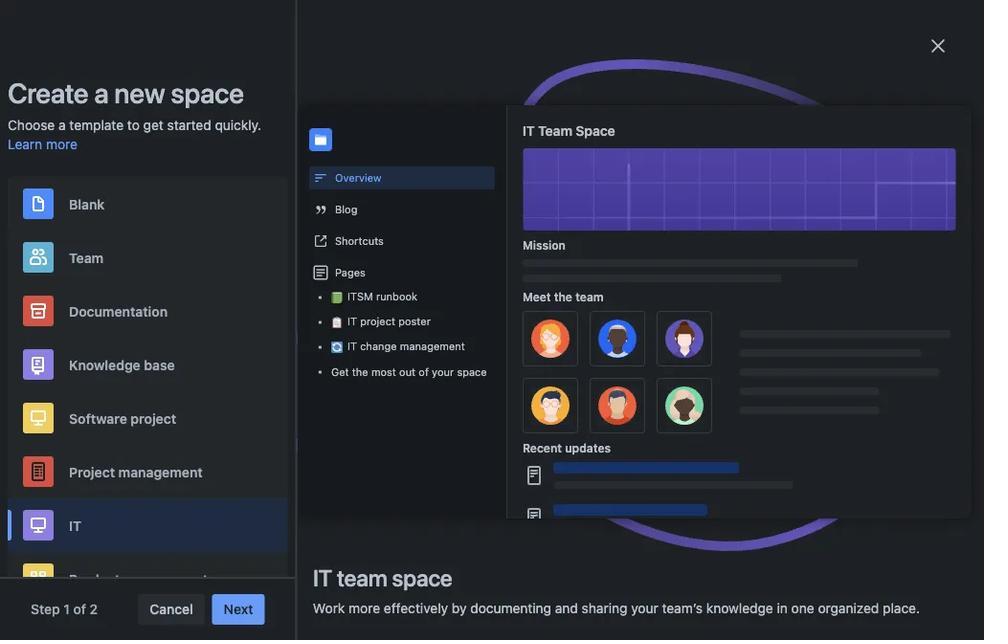 Task type: locate. For each thing, give the bounding box(es) containing it.
recent inside create a new space dialog
[[522, 441, 562, 455]]

more up the shared
[[781, 364, 812, 380]]

page title icon image for or
[[910, 321, 925, 336]]

overview up description
[[335, 172, 381, 184]]

me right the assigned
[[376, 127, 395, 143]]

in
[[333, 453, 345, 469]]

1 vertical spatial getting s link
[[934, 498, 984, 514]]

it inside the it team space work more effectively by documenting and sharing your team's knowledge in one organized place.
[[312, 565, 332, 592]]

space inside create a new space dialog
[[575, 123, 615, 138]]

and right ing
[[755, 364, 777, 380]]

0 vertical spatial s
[[678, 364, 686, 380]]

team up hit / to see all the types of content you can add to your page. try /image or /table
[[575, 290, 603, 303]]

team up work
[[336, 565, 387, 592]]

1 h from the top
[[977, 265, 984, 281]]

or
[[476, 253, 489, 269], [795, 318, 808, 334], [523, 409, 536, 425]]

the left top
[[446, 364, 466, 380]]

4 space h link from the top
[[934, 410, 984, 426]]

1 horizontal spatial create
[[727, 453, 769, 469]]

page
[[910, 200, 942, 215]]

by right the created
[[486, 127, 501, 143]]

see for a
[[401, 585, 424, 601]]

at right the out
[[431, 364, 443, 380]]

spaces up 'bob builder, starred' image
[[42, 292, 85, 305]]

project
[[69, 464, 115, 480]]

0 horizontal spatial can
[[583, 318, 605, 334]]

it down project
[[69, 518, 81, 534]]

s for 1st 'getting s' link from the bottom of the page
[[984, 498, 984, 514]]

product management
[[69, 571, 208, 587]]

space h for 4th space h link from the bottom
[[934, 265, 984, 281]]

0 horizontal spatial by
[[451, 601, 466, 617]]

1 vertical spatial overview
[[335, 172, 381, 184]]

page
[[666, 409, 697, 425], [463, 497, 495, 513]]

can
[[793, 253, 815, 269], [583, 318, 605, 334]]

the right all in the left of the page
[[430, 318, 450, 334]]

of right types
[[491, 318, 503, 334]]

2 horizontal spatial ,
[[747, 364, 751, 380]]

to up effectively
[[384, 585, 397, 601]]

recent link
[[31, 119, 260, 153]]

list
[[438, 585, 458, 601]]

in
[[777, 601, 787, 617]]

cancel
[[150, 602, 193, 618]]

0 vertical spatial can
[[793, 253, 815, 269]]

team inside the it team space work more effectively by documenting and sharing your team's knowledge in one organized place.
[[336, 565, 387, 592]]

0 horizontal spatial o
[[653, 364, 661, 380]]

2 horizontal spatial more
[[781, 364, 812, 380]]

the right in
[[349, 453, 370, 469]]

to right keyboard
[[620, 253, 632, 269]]

3 space h from the top
[[934, 365, 984, 380]]

created
[[433, 127, 482, 143]]

/ inside press / to see a list of elements.
[[373, 587, 380, 601]]

recent
[[73, 128, 116, 144], [522, 441, 562, 455]]

the right the 'get' on the left bottom of page
[[352, 366, 368, 379]]

create inside create a new space choose a template to get started quickly. learn more
[[8, 77, 88, 109]]

c
[[645, 364, 653, 380]]

new up get
[[114, 77, 165, 109]]

create down navigation
[[407, 497, 449, 513]]

get the most out of your space
[[331, 366, 486, 379]]

and inside use the toolbar at the top to play around with font , c o l o r s , formatt ing , and more
[[755, 364, 777, 380]]

0 vertical spatial more
[[46, 136, 78, 152]]

1 horizontal spatial /
[[373, 587, 380, 601]]

0 horizontal spatial recent
[[73, 128, 116, 144]]

1 horizontal spatial new
[[783, 453, 810, 469]]

tab list
[[268, 120, 551, 150]]

0 horizontal spatial edit
[[636, 253, 659, 269]]

me for by
[[504, 127, 523, 143]]

see left all in the left of the page
[[388, 318, 409, 334]]

1 horizontal spatial more
[[348, 601, 380, 617]]

typing.
[[721, 253, 763, 269]]

it for project
[[347, 315, 357, 328]]

a left "list"
[[427, 585, 435, 601]]

spacemarketing link
[[31, 352, 260, 387]]

1 horizontal spatial me
[[504, 127, 523, 143]]

new inside create a new space choose a template to get started quickly. learn more
[[114, 77, 165, 109]]

1 horizontal spatial can
[[793, 253, 815, 269]]

0 vertical spatial project
[[360, 315, 395, 328]]

1 vertical spatial can
[[583, 318, 605, 334]]

create right →
[[620, 455, 662, 469]]

1 vertical spatial page
[[463, 497, 495, 513]]

it down itsm
[[347, 315, 357, 328]]

management for project management
[[118, 464, 203, 480]]

/table
[[815, 320, 857, 334]]

blank button
[[8, 177, 288, 231]]

to right top
[[493, 364, 506, 380]]

0 horizontal spatial me
[[376, 127, 395, 143]]

1 horizontal spatial tasks
[[291, 88, 329, 101]]

0 horizontal spatial team
[[69, 250, 104, 265]]

0 vertical spatial recent
[[73, 128, 116, 144]]

by inside the it team space work more effectively by documenting and sharing your team's knowledge in one organized place.
[[451, 601, 466, 617]]

0 vertical spatial overview
[[73, 93, 130, 109]]

publish
[[543, 411, 592, 425]]

2 vertical spatial s
[[984, 498, 984, 514]]

1 vertical spatial at
[[499, 497, 512, 513]]

space down 'is'
[[669, 455, 704, 469]]

recent up starred
[[73, 128, 116, 144]]

recent down publish at the bottom right
[[522, 441, 562, 455]]

create down ready
[[727, 453, 769, 469]]

1 me from the left
[[376, 127, 395, 143]]

:arrows_counterclockwise: image
[[331, 342, 342, 353]]

0 horizontal spatial and
[[555, 601, 578, 617]]

2 me from the left
[[504, 127, 523, 143]]

the right meet
[[554, 290, 572, 303]]

1 horizontal spatial edit
[[818, 253, 842, 269]]

2
[[90, 602, 98, 618]]

0 horizontal spatial page
[[463, 497, 495, 513]]

1 vertical spatial create
[[407, 497, 449, 513]]

documentation button
[[8, 284, 288, 338]]

0 vertical spatial team
[[538, 123, 572, 138]]

the for toolbar
[[361, 364, 380, 380]]

by down "list"
[[451, 601, 466, 617]]

space up effectively
[[392, 565, 452, 592]]

2 vertical spatial and
[[555, 601, 578, 617]]

spaces
[[42, 292, 85, 305], [555, 455, 597, 469]]

0 vertical spatial or
[[476, 253, 489, 269]]

see up effectively
[[401, 585, 424, 601]]

can inside on your keyboard to edit and start typing. you can edit anywhere.
[[793, 253, 815, 269]]

2 vertical spatial more
[[348, 601, 380, 617]]

starred link
[[31, 153, 260, 188]]

new left space.
[[783, 453, 810, 469]]

2 getting s from the top
[[934, 498, 984, 514]]

it up work
[[312, 565, 332, 592]]

1 horizontal spatial o
[[665, 364, 673, 380]]

1 getting from the top
[[934, 454, 980, 470]]

0 horizontal spatial or
[[476, 253, 489, 269]]

tasks up the assigned
[[291, 88, 329, 101]]

1 space h from the top
[[934, 265, 984, 281]]

started
[[167, 117, 211, 133]]

, left c
[[638, 364, 642, 380]]

group
[[31, 84, 260, 257]]

at left any
[[499, 497, 512, 513]]

recent inside recent link
[[73, 128, 116, 144]]

2 o from the left
[[665, 364, 673, 380]]

knowledge
[[69, 357, 141, 373]]

1 page title icon image from the top
[[910, 321, 925, 336]]

the right use
[[361, 364, 380, 380]]

the up anywhere.
[[367, 253, 387, 269]]

0 horizontal spatial overview
[[73, 93, 130, 109]]

page title icon image for ,
[[910, 366, 925, 381]]

space up started
[[171, 77, 244, 109]]

use
[[333, 364, 357, 380]]

a down be
[[772, 453, 780, 469]]

overview inside create a new space dialog
[[335, 172, 381, 184]]

0 horizontal spatial tasks
[[73, 231, 108, 247]]

0 vertical spatial getting s link
[[934, 454, 984, 470]]

banner
[[0, 0, 984, 54]]

3 h from the top
[[977, 365, 984, 380]]

0 horizontal spatial new
[[114, 77, 165, 109]]

2 horizontal spatial or
[[795, 318, 808, 334]]

0 horizontal spatial more
[[46, 136, 78, 152]]

0 vertical spatial at
[[431, 364, 443, 380]]

or right /image
[[795, 318, 808, 334]]

by
[[486, 127, 501, 143], [451, 601, 466, 617]]

2 h from the top
[[977, 319, 984, 335]]

s inside use the toolbar at the top to play around with font , c o l o r s , formatt ing , and more
[[678, 364, 686, 380]]

edit left start at the top of the page
[[636, 253, 659, 269]]

0 horizontal spatial /
[[358, 320, 365, 334]]

0 vertical spatial getting s
[[934, 454, 984, 470]]

0 vertical spatial by
[[486, 127, 501, 143]]

drafts
[[73, 197, 111, 213]]

project
[[360, 315, 395, 328], [131, 410, 176, 426]]

create up choose
[[8, 77, 88, 109]]

1 vertical spatial see
[[401, 585, 424, 601]]

1 horizontal spatial overview
[[335, 172, 381, 184]]

more inside use the toolbar at the top to play around with font , c o l o r s , formatt ing , and more
[[781, 364, 812, 380]]

1 getting s from the top
[[934, 454, 984, 470]]

it
[[522, 123, 534, 138], [347, 315, 357, 328], [347, 340, 357, 353], [69, 518, 81, 534], [312, 565, 332, 592]]

types
[[453, 318, 487, 334]]

1 horizontal spatial create
[[620, 455, 662, 469]]

space inside create a new space choose a template to get started quickly. learn more
[[171, 77, 244, 109]]

4 h from the top
[[977, 410, 984, 426]]

the for most
[[352, 366, 368, 379]]

getting s
[[934, 454, 984, 470], [934, 498, 984, 514]]

edit
[[636, 253, 659, 269], [818, 253, 842, 269]]

tasks
[[291, 88, 329, 101], [73, 231, 108, 247]]

it team space work more effectively by documenting and sharing your team's knowledge in one organized place.
[[312, 565, 920, 617]]

your left team's at the bottom right
[[631, 601, 658, 617]]

1 o from the left
[[653, 364, 661, 380]]

1 horizontal spatial or
[[523, 409, 536, 425]]

1 vertical spatial getting
[[934, 498, 980, 514]]

1 vertical spatial s
[[984, 454, 984, 470]]

recent for recent
[[73, 128, 116, 144]]

of right the out
[[418, 366, 428, 379]]

start
[[689, 253, 717, 269]]

1 vertical spatial /
[[373, 587, 380, 601]]

1 horizontal spatial spaces
[[555, 455, 597, 469]]

1 horizontal spatial recent
[[522, 441, 562, 455]]

0 vertical spatial see
[[388, 318, 409, 334]]

can right you
[[793, 253, 815, 269]]

step
[[31, 602, 60, 618]]

you
[[766, 253, 789, 269]]

to left save
[[412, 409, 425, 425]]

edit right you
[[818, 253, 842, 269]]

management down all in the left of the page
[[399, 340, 465, 353]]

team
[[575, 290, 603, 303], [336, 565, 387, 592]]

o right c
[[665, 364, 673, 380]]

learn
[[8, 136, 42, 152]]

2 edit from the left
[[818, 253, 842, 269]]

0 horizontal spatial at
[[431, 364, 443, 380]]

your inside the it team space work more effectively by documenting and sharing your team's knowledge in one organized place.
[[631, 601, 658, 617]]

/ inside hit / to see all the types of content you can add to your page. try /image or /table
[[358, 320, 365, 334]]

0 vertical spatial new
[[114, 77, 165, 109]]

you
[[557, 318, 579, 334]]

your down mission
[[529, 253, 556, 269]]

o left "r"
[[653, 364, 661, 380]]

project down spacemarketing link
[[131, 410, 176, 426]]

1 vertical spatial new
[[783, 453, 810, 469]]

see
[[388, 318, 409, 334], [401, 585, 424, 601]]

to
[[127, 117, 140, 133], [360, 127, 373, 143], [620, 253, 632, 269], [372, 318, 384, 334], [635, 318, 648, 334], [493, 364, 506, 380], [412, 409, 425, 425], [752, 409, 764, 425], [710, 453, 724, 469], [390, 497, 404, 513], [384, 585, 397, 601]]

1 vertical spatial management
[[118, 464, 203, 480]]

me left 19
[[504, 127, 523, 143]]

1 horizontal spatial ,
[[686, 364, 689, 380]]

to right the assigned
[[360, 127, 373, 143]]

1 edit from the left
[[636, 253, 659, 269]]

1 vertical spatial create
[[620, 455, 662, 469]]

1 vertical spatial recent
[[522, 441, 562, 455]]

management up it "button"
[[118, 464, 203, 480]]

1 getting s link from the top
[[934, 454, 984, 470]]

the for main
[[349, 453, 370, 469]]

it for team
[[312, 565, 332, 592]]

it right the created
[[522, 123, 534, 138]]

save
[[428, 409, 456, 425]]

assigned to me
[[300, 127, 399, 143]]

1 horizontal spatial project
[[360, 315, 395, 328]]

get
[[143, 117, 164, 133]]

1 vertical spatial project
[[131, 410, 176, 426]]

page left 'is'
[[666, 409, 697, 425]]

0 vertical spatial /
[[358, 320, 365, 334]]

management up cancel
[[124, 571, 208, 587]]

s for second 'getting s' link from the bottom of the page
[[984, 454, 984, 470]]

to down main
[[390, 497, 404, 513]]

template
[[69, 117, 124, 133]]

0 vertical spatial getting
[[934, 454, 980, 470]]

next button
[[212, 595, 265, 625]]

0 vertical spatial page title icon image
[[910, 321, 925, 336]]

or right draft
[[523, 409, 536, 425]]

a up learn more link
[[58, 117, 66, 133]]

to left get
[[127, 117, 140, 133]]

s
[[678, 364, 686, 380], [984, 454, 984, 470], [984, 498, 984, 514]]

, right formatt
[[747, 364, 751, 380]]

0 horizontal spatial project
[[131, 410, 176, 426]]

and inside on your keyboard to edit and start typing. you can edit anywhere.
[[663, 253, 685, 269]]

space h
[[934, 265, 984, 281], [934, 319, 984, 335], [934, 365, 984, 380], [934, 410, 984, 426]]

ready
[[714, 409, 748, 425]]

step 1 of 2
[[31, 602, 98, 618]]

me for to
[[376, 127, 395, 143]]

0 horizontal spatial create
[[8, 77, 88, 109]]

mission
[[522, 238, 565, 252]]

0 vertical spatial spaces
[[42, 292, 85, 305]]

space
[[575, 123, 615, 138], [934, 265, 973, 281], [934, 319, 973, 335], [934, 365, 973, 380], [934, 410, 973, 426]]

2 space h link from the top
[[934, 319, 984, 335]]

0 vertical spatial create
[[8, 77, 88, 109]]

1
[[63, 602, 70, 618]]

4 space h from the top
[[934, 410, 984, 426]]

0 horizontal spatial spaces
[[42, 292, 85, 305]]

me inside button
[[376, 127, 395, 143]]

tab list containing assigned to me
[[268, 120, 551, 150]]

see for all
[[388, 318, 409, 334]]

page title icon image
[[910, 321, 925, 336], [910, 366, 925, 381], [910, 587, 925, 603]]

overview up template
[[73, 93, 130, 109]]

overview link
[[31, 84, 260, 119]]

it right :arrows_counterclockwise: image
[[347, 340, 357, 353]]

and left sharing in the right bottom of the page
[[555, 601, 578, 617]]

1 horizontal spatial by
[[486, 127, 501, 143]]

1 vertical spatial team
[[69, 250, 104, 265]]

1 vertical spatial tasks
[[73, 231, 108, 247]]

meet
[[522, 290, 551, 303]]

1 vertical spatial more
[[781, 364, 812, 380]]

or right ✏️
[[476, 253, 489, 269]]

2 page title icon image from the top
[[910, 366, 925, 381]]

1 vertical spatial team
[[336, 565, 387, 592]]

:green_book: image
[[331, 292, 342, 304], [331, 292, 342, 304]]

tasks down drafts
[[73, 231, 108, 247]]

project up change
[[360, 315, 395, 328]]

0 vertical spatial create
[[727, 453, 769, 469]]

more down press
[[348, 601, 380, 617]]

space inside the it team space work more effectively by documenting and sharing your team's knowledge in one organized place.
[[392, 565, 452, 592]]

2 horizontal spatial and
[[755, 364, 777, 380]]

/ for press
[[373, 587, 380, 601]]

documentation
[[69, 303, 168, 319]]

and left start at the top of the page
[[663, 253, 685, 269]]

0 vertical spatial page
[[666, 409, 697, 425]]

assigned to me button
[[291, 120, 416, 150]]

2 space h from the top
[[934, 319, 984, 335]]

to up change
[[372, 318, 384, 334]]

project inside button
[[131, 410, 176, 426]]

0 vertical spatial and
[[663, 253, 685, 269]]

/ right press
[[373, 587, 380, 601]]

0 vertical spatial team
[[575, 290, 603, 303]]

more down choose
[[46, 136, 78, 152]]

it project poster
[[347, 315, 430, 328]]

created by me 19
[[433, 127, 543, 143]]

page down bar,
[[463, 497, 495, 513]]

1 horizontal spatial and
[[663, 253, 685, 269]]

1 vertical spatial by
[[451, 601, 466, 617]]

, right "r"
[[686, 364, 689, 380]]

:clipboard: image
[[331, 317, 342, 328], [331, 317, 342, 328]]

getting
[[934, 454, 980, 470], [934, 498, 980, 514]]

1 horizontal spatial team
[[538, 123, 572, 138]]

spaces left →
[[555, 455, 597, 469]]

1 vertical spatial and
[[755, 364, 777, 380]]

2 vertical spatial page title icon image
[[910, 587, 925, 603]]

ascending sorting icon page image
[[945, 200, 961, 215]]

draft
[[490, 409, 520, 425]]

0 horizontal spatial team
[[336, 565, 387, 592]]

space.
[[813, 453, 857, 469]]

1 vertical spatial getting s
[[934, 498, 984, 514]]

your
[[529, 253, 556, 269], [651, 318, 678, 334], [431, 366, 454, 379], [460, 409, 487, 425], [635, 409, 662, 425], [631, 601, 658, 617]]

1 vertical spatial page title icon image
[[910, 366, 925, 381]]

press
[[333, 585, 370, 601]]

0 vertical spatial management
[[399, 340, 465, 353]]

knowledge base
[[69, 357, 175, 373]]

/ right hit
[[358, 320, 365, 334]]

a up template
[[94, 77, 109, 109]]

one
[[791, 601, 814, 617]]

and
[[663, 253, 685, 269], [755, 364, 777, 380], [555, 601, 578, 617]]

can right the 'you'
[[583, 318, 605, 334]]



Task type: vqa. For each thing, say whether or not it's contained in the screenshot.
the Learn more link
yes



Task type: describe. For each thing, give the bounding box(es) containing it.
your left page.
[[651, 318, 678, 334]]

select
[[508, 453, 548, 469]]

r
[[673, 364, 678, 380]]

learn more link
[[8, 135, 78, 154]]

it team space
[[522, 123, 615, 138]]

of right "list"
[[461, 585, 475, 601]]

team's
[[662, 601, 702, 617]]

itsm
[[347, 291, 373, 303]]

base
[[144, 357, 175, 373]]

recent for recent updates
[[522, 441, 562, 455]]

knowledge
[[706, 601, 773, 617]]

organized
[[818, 601, 879, 617]]

project for software
[[131, 410, 176, 426]]

space inside in the main navigation bar, select spaces → create space to create a new space.
[[669, 455, 704, 469]]

your right when
[[635, 409, 662, 425]]

2 getting from the top
[[934, 498, 980, 514]]

close image
[[927, 34, 950, 57]]

product
[[69, 571, 120, 587]]

project management button
[[8, 445, 288, 499]]

1 vertical spatial or
[[795, 318, 808, 334]]

assigned
[[300, 127, 357, 143]]

anywhere.
[[333, 276, 396, 292]]

product management button
[[8, 552, 288, 606]]

to save your draft or publish when your page is ready to be shared
[[409, 409, 828, 425]]

shared
[[786, 409, 828, 425]]

19
[[527, 127, 543, 143]]

it button
[[8, 499, 288, 552]]

ing
[[731, 370, 747, 383]]

1 horizontal spatial team
[[575, 290, 603, 303]]

is
[[700, 409, 710, 425]]

software project button
[[8, 392, 288, 445]]

keyboard
[[560, 253, 616, 269]]

change
[[360, 340, 396, 353]]

team button
[[8, 231, 288, 284]]

effectively
[[383, 601, 448, 617]]

blank
[[69, 196, 105, 212]]

software
[[69, 410, 127, 426]]

place.
[[882, 601, 920, 617]]

content
[[507, 318, 554, 334]]

all
[[413, 318, 426, 334]]

→
[[600, 453, 613, 469]]

space h for third space h link from the bottom
[[934, 319, 984, 335]]

space h for 3rd space h link from the top of the page
[[934, 365, 984, 380]]

it for change
[[347, 340, 357, 353]]

and inside the it team space work more effectively by documenting and sharing your team's knowledge in one organized place.
[[555, 601, 578, 617]]

bob builder, starred image
[[42, 326, 61, 345]]

runbook
[[376, 291, 417, 303]]

/image
[[746, 320, 788, 334]]

/ for hit
[[358, 320, 365, 334]]

create a new space choose a template to get started quickly. learn more
[[8, 77, 261, 152]]

the for pencil
[[367, 253, 387, 269]]

main
[[373, 453, 405, 469]]

:arrows_counterclockwise: image
[[331, 342, 342, 353]]

out
[[399, 366, 415, 379]]

to left be
[[752, 409, 764, 425]]

of right 1 on the bottom left of the page
[[73, 602, 86, 618]]

tasks link
[[31, 222, 260, 257]]

try
[[720, 318, 739, 334]]

press / to see a list of elements.
[[333, 585, 543, 601]]

itsm runbook
[[347, 291, 417, 303]]

Search field
[[620, 11, 812, 42]]

work
[[312, 601, 345, 617]]

3 page title icon image from the top
[[910, 587, 925, 603]]

✏️
[[460, 253, 473, 269]]

to down ready
[[710, 453, 724, 469]]

getting s for second 'getting s' link from the bottom of the page
[[934, 454, 984, 470]]

1 horizontal spatial at
[[499, 497, 512, 513]]

around
[[538, 364, 581, 380]]

it for team
[[522, 123, 534, 138]]

software project
[[69, 410, 176, 426]]

1 , from the left
[[638, 364, 642, 380]]

meet the team
[[522, 290, 603, 303]]

to inside on your keyboard to edit and start typing. you can edit anywhere.
[[620, 253, 632, 269]]

0 vertical spatial tasks
[[291, 88, 329, 101]]

it change management
[[347, 340, 465, 353]]

project management
[[69, 464, 203, 480]]

a down navigation
[[452, 497, 460, 513]]

your right the out
[[431, 366, 454, 379]]

get
[[331, 366, 349, 379]]

most
[[371, 366, 396, 379]]

knowledge base button
[[8, 338, 288, 392]]

choose
[[8, 117, 55, 133]]

toolbar
[[384, 364, 427, 380]]

page.
[[682, 318, 716, 334]]

add
[[609, 318, 632, 334]]

spaces inside in the main navigation bar, select spaces → create space to create a new space.
[[555, 455, 597, 469]]

l
[[661, 364, 665, 380]]

tasks inside group
[[73, 231, 108, 247]]

poster
[[398, 315, 430, 328]]

management for product management
[[124, 571, 208, 587]]

project for it
[[360, 315, 395, 328]]

1 horizontal spatial page
[[666, 409, 697, 425]]

bar,
[[480, 453, 505, 469]]

team inside button
[[69, 250, 104, 265]]

quickly.
[[215, 117, 261, 133]]

cancel button
[[138, 595, 205, 625]]

at inside use the toolbar at the top to play around with font , c o l o r s , formatt ing , and more
[[431, 364, 443, 380]]

blog
[[335, 203, 357, 216]]

click the pencil icon ✏️ or
[[333, 253, 493, 269]]

formatt
[[693, 361, 731, 375]]

to right the "add"
[[635, 318, 648, 334]]

use the toolbar at the top to play around with font , c o l o r s , formatt ing , and more
[[333, 361, 812, 383]]

create a new space dialog
[[0, 0, 984, 640]]

more inside create a new space choose a template to get started quickly. learn more
[[46, 136, 78, 152]]

3 , from the left
[[747, 364, 751, 380]]

next
[[224, 602, 253, 618]]

it inside "button"
[[69, 518, 81, 534]]

click
[[333, 253, 363, 269]]

your right save
[[460, 409, 487, 425]]

on
[[510, 253, 526, 269]]

group containing overview
[[31, 84, 260, 257]]

global element
[[11, 0, 620, 53]]

more inside the it team space work more effectively by documenting and sharing your team's knowledge in one organized place.
[[348, 601, 380, 617]]

top
[[470, 364, 490, 380]]

when
[[599, 409, 632, 425]]

time.
[[542, 497, 575, 513]]

getting s for 1st 'getting s' link from the bottom of the page
[[934, 498, 984, 514]]

space h for 1st space h link from the bottom of the page
[[934, 410, 984, 426]]

to inside button
[[360, 127, 373, 143]]

2 , from the left
[[686, 364, 689, 380]]

to inside create a new space choose a template to get started quickly. learn more
[[127, 117, 140, 133]]

play
[[509, 364, 534, 380]]

create inside in the main navigation bar, select spaces → create space to create a new space.
[[620, 455, 662, 469]]

your inside on your keyboard to edit and start typing. you can edit anywhere.
[[529, 253, 556, 269]]

3 space h link from the top
[[934, 365, 984, 380]]

spacemarketing
[[73, 361, 173, 377]]

the for team
[[554, 290, 572, 303]]

drafts link
[[31, 188, 260, 222]]

description
[[310, 198, 385, 213]]

2 getting s link from the top
[[934, 498, 984, 514]]

1 space h link from the top
[[934, 265, 984, 281]]

on your keyboard to edit and start typing. you can edit anywhere.
[[333, 253, 845, 292]]

with
[[584, 364, 610, 380]]

to inside use the toolbar at the top to play around with font , c o l o r s , formatt ing , and more
[[493, 364, 506, 380]]

2 vertical spatial or
[[523, 409, 536, 425]]

0 horizontal spatial create
[[407, 497, 449, 513]]

pages
[[335, 266, 365, 279]]

icon
[[430, 253, 456, 269]]

space down types
[[457, 366, 486, 379]]



